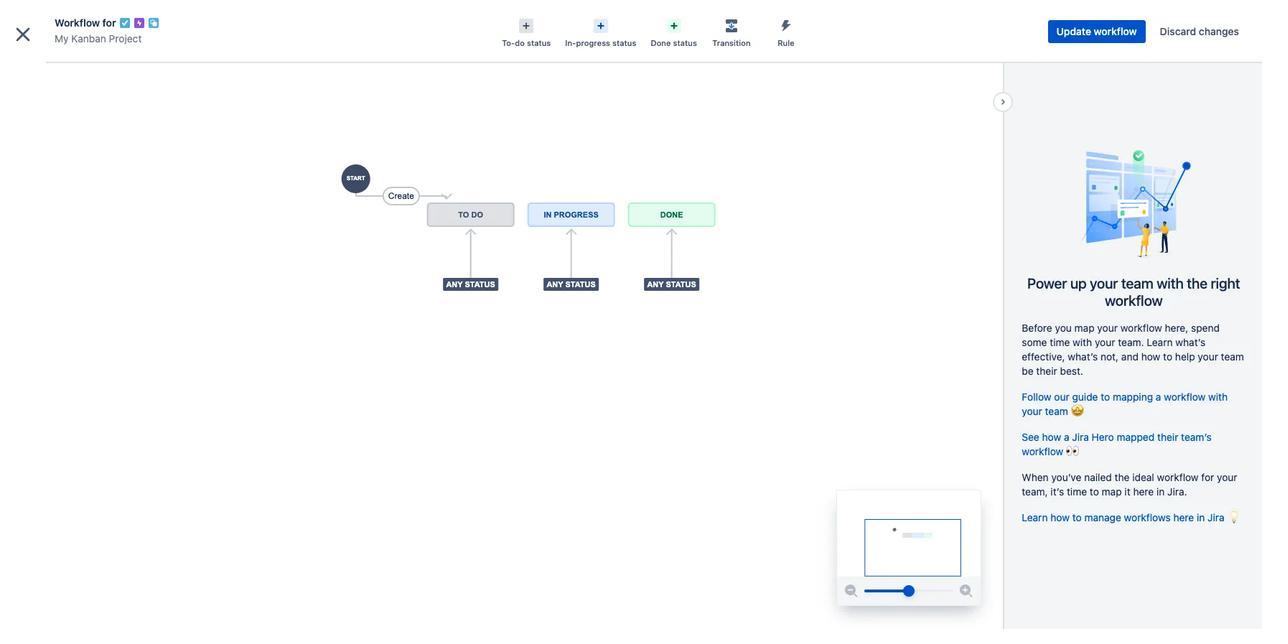 Task type: describe. For each thing, give the bounding box(es) containing it.
workflow inside before you map your workflow here, spend some time with your team. learn what's effective, what's not, and how to help your team be their best.
[[1121, 322, 1163, 334]]

update workflow button
[[1049, 20, 1146, 43]]

team's
[[1182, 431, 1213, 444]]

1 vertical spatial what's
[[1069, 351, 1099, 363]]

💡
[[1228, 512, 1241, 524]]

rule button
[[759, 14, 814, 49]]

power up your team with the right workflow
[[1028, 275, 1241, 309]]

best.
[[1061, 365, 1084, 377]]

to inside when you've nailed the ideal workflow for your team, it's time to map it here in jira.
[[1090, 486, 1100, 498]]

🤩
[[1072, 405, 1085, 418]]

close workflow editor image
[[11, 23, 34, 46]]

done status button
[[644, 14, 705, 49]]

to-do status button
[[495, 14, 558, 49]]

it's
[[1051, 486, 1065, 498]]

0 vertical spatial kanban
[[71, 32, 106, 45]]

Zoom level range field
[[865, 577, 954, 606]]

primary element
[[9, 0, 990, 40]]

hero
[[1092, 431, 1115, 444]]

do
[[515, 38, 525, 47]]

in inside when you've nailed the ideal workflow for your team, it's time to map it here in jira.
[[1157, 486, 1166, 498]]

power
[[1028, 275, 1068, 292]]

you've
[[1052, 472, 1082, 484]]

follow our guide to mapping a workflow with your team
[[1023, 391, 1229, 418]]

to-
[[502, 38, 515, 47]]

workflows
[[1125, 512, 1172, 524]]

with inside follow our guide to mapping a workflow with your team
[[1209, 391, 1229, 403]]

workflow inside see how a jira hero mapped their team's workflow
[[1023, 446, 1064, 458]]

1 vertical spatial my
[[43, 63, 58, 75]]

to-do status
[[502, 38, 551, 47]]

how for learn how to manage workflows here in jira 💡
[[1051, 512, 1070, 524]]

help
[[1176, 351, 1196, 363]]

you're in the workflow viewfinder, use the arrow keys to move it element
[[838, 491, 982, 577]]

nailed
[[1085, 472, 1113, 484]]

progress
[[577, 38, 611, 47]]

a inside see how a jira hero mapped their team's workflow
[[1065, 431, 1070, 444]]

when you've nailed the ideal workflow for your team, it's time to map it here in jira.
[[1023, 472, 1238, 498]]

0 vertical spatial my kanban project
[[55, 32, 142, 45]]

in-
[[566, 38, 577, 47]]

some
[[1023, 336, 1048, 349]]

to inside follow our guide to mapping a workflow with your team
[[1102, 391, 1111, 403]]

learn inside before you map your workflow here, spend some time with your team. learn what's effective, what's not, and how to help your team be their best.
[[1148, 336, 1174, 349]]

effective,
[[1023, 351, 1066, 363]]

before
[[1023, 322, 1053, 334]]

workflow inside "update workflow" button
[[1095, 25, 1138, 37]]

update
[[1057, 25, 1092, 37]]

workflow
[[55, 17, 100, 29]]

with inside power up your team with the right workflow
[[1157, 275, 1184, 292]]

rule
[[778, 38, 795, 47]]

0 vertical spatial for
[[102, 17, 116, 29]]

workflow for
[[55, 17, 116, 29]]

their inside before you map your workflow here, spend some time with your team. learn what's effective, what's not, and how to help your team be their best.
[[1037, 365, 1058, 377]]

manage
[[1085, 512, 1122, 524]]

it
[[1125, 486, 1131, 498]]

their inside see how a jira hero mapped their team's workflow
[[1158, 431, 1179, 444]]

in-progress status
[[566, 38, 637, 47]]

guide
[[1073, 391, 1099, 403]]

jira inside see how a jira hero mapped their team's workflow
[[1073, 431, 1090, 444]]

team inside power up your team with the right workflow
[[1122, 275, 1154, 292]]

status for in-progress status
[[613, 38, 637, 47]]

1 vertical spatial project
[[99, 63, 133, 75]]

the inside power up your team with the right workflow
[[1188, 275, 1208, 292]]

changes
[[1200, 25, 1240, 37]]

discard changes button
[[1152, 20, 1249, 43]]

your inside when you've nailed the ideal workflow for your team, it's time to map it here in jira.
[[1218, 472, 1238, 484]]

done
[[651, 38, 671, 47]]

transition button
[[705, 14, 759, 49]]

done status
[[651, 38, 698, 47]]

here,
[[1166, 322, 1189, 334]]

zoom in image
[[959, 583, 976, 600]]

transition
[[713, 38, 751, 47]]

Search field
[[990, 9, 1134, 32]]

right
[[1212, 275, 1241, 292]]



Task type: locate. For each thing, give the bounding box(es) containing it.
mapping
[[1114, 391, 1154, 403]]

map right "you"
[[1075, 322, 1095, 334]]

my kanban project link
[[55, 30, 142, 47]]

what's up best.
[[1069, 351, 1099, 363]]

1 vertical spatial for
[[1202, 472, 1215, 484]]

1 vertical spatial jira
[[1208, 512, 1225, 524]]

follow
[[1023, 391, 1052, 403]]

a right mapping
[[1157, 391, 1162, 403]]

for inside when you've nailed the ideal workflow for your team, it's time to map it here in jira.
[[1202, 472, 1215, 484]]

0 vertical spatial their
[[1037, 365, 1058, 377]]

a up 👀 on the bottom
[[1065, 431, 1070, 444]]

0 horizontal spatial learn
[[1023, 512, 1049, 524]]

the left right
[[1188, 275, 1208, 292]]

2 horizontal spatial team
[[1222, 351, 1245, 363]]

update workflow
[[1057, 25, 1138, 37]]

1 vertical spatial map
[[1103, 486, 1123, 498]]

create banner
[[0, 0, 1263, 40]]

1 vertical spatial my kanban project
[[43, 63, 133, 75]]

time down "you"
[[1051, 336, 1071, 349]]

how for see how a jira hero mapped their team's workflow
[[1043, 431, 1062, 444]]

in left jira.
[[1157, 486, 1166, 498]]

see
[[1023, 431, 1040, 444]]

your
[[1091, 275, 1119, 292], [1098, 322, 1119, 334], [1096, 336, 1116, 349], [1199, 351, 1219, 363], [1023, 405, 1043, 418], [1218, 472, 1238, 484]]

the
[[1188, 275, 1208, 292], [1115, 472, 1130, 484]]

0 horizontal spatial in
[[1157, 486, 1166, 498]]

map left 'it'
[[1103, 486, 1123, 498]]

team right up
[[1122, 275, 1154, 292]]

to right guide
[[1102, 391, 1111, 403]]

learn down here,
[[1148, 336, 1174, 349]]

discard changes
[[1161, 25, 1240, 37]]

0 horizontal spatial team
[[1046, 405, 1069, 418]]

and
[[1122, 351, 1139, 363]]

spend
[[1192, 322, 1221, 334]]

0 horizontal spatial for
[[102, 17, 116, 29]]

in-progress status button
[[558, 14, 644, 49]]

team inside before you map your workflow here, spend some time with your team. learn what's effective, what's not, and how to help your team be their best.
[[1222, 351, 1245, 363]]

team right the help
[[1222, 351, 1245, 363]]

0 vertical spatial what's
[[1176, 336, 1206, 349]]

status right do
[[527, 38, 551, 47]]

2 status from the left
[[613, 38, 637, 47]]

0 vertical spatial jira
[[1073, 431, 1090, 444]]

team,
[[1023, 486, 1049, 498]]

the inside when you've nailed the ideal workflow for your team, it's time to map it here in jira.
[[1115, 472, 1130, 484]]

project
[[109, 32, 142, 45], [99, 63, 133, 75]]

up
[[1071, 275, 1087, 292]]

0 vertical spatial a
[[1157, 391, 1162, 403]]

1 horizontal spatial for
[[1202, 472, 1215, 484]]

time inside before you map your workflow here, spend some time with your team. learn what's effective, what's not, and how to help your team be their best.
[[1051, 336, 1071, 349]]

1 vertical spatial the
[[1115, 472, 1130, 484]]

to down nailed on the bottom
[[1090, 486, 1100, 498]]

jira.
[[1168, 486, 1188, 498]]

project down the workflow for
[[109, 32, 142, 45]]

time
[[1051, 336, 1071, 349], [1068, 486, 1088, 498]]

their left team's
[[1158, 431, 1179, 444]]

map inside before you map your workflow here, spend some time with your team. learn what's effective, what's not, and how to help your team be their best.
[[1075, 322, 1095, 334]]

0 vertical spatial time
[[1051, 336, 1071, 349]]

0 horizontal spatial a
[[1065, 431, 1070, 444]]

3 status from the left
[[674, 38, 698, 47]]

0 horizontal spatial jira
[[1073, 431, 1090, 444]]

map inside when you've nailed the ideal workflow for your team, it's time to map it here in jira.
[[1103, 486, 1123, 498]]

jira left 💡
[[1208, 512, 1225, 524]]

status
[[527, 38, 551, 47], [613, 38, 637, 47], [674, 38, 698, 47]]

time inside when you've nailed the ideal workflow for your team, it's time to map it here in jira.
[[1068, 486, 1088, 498]]

how inside before you map your workflow here, spend some time with your team. learn what's effective, what's not, and how to help your team be their best.
[[1142, 351, 1161, 363]]

1 vertical spatial team
[[1222, 351, 1245, 363]]

0 horizontal spatial here
[[1134, 486, 1155, 498]]

0 vertical spatial learn
[[1148, 336, 1174, 349]]

0 horizontal spatial what's
[[1069, 351, 1099, 363]]

for down team's
[[1202, 472, 1215, 484]]

how right see
[[1043, 431, 1062, 444]]

discard
[[1161, 25, 1197, 37]]

my
[[55, 32, 69, 45], [43, 63, 58, 75]]

team
[[1122, 275, 1154, 292], [1222, 351, 1245, 363], [1046, 405, 1069, 418]]

0 horizontal spatial with
[[1073, 336, 1093, 349]]

workflow inside follow our guide to mapping a workflow with your team
[[1165, 391, 1206, 403]]

team.
[[1119, 336, 1145, 349]]

0 horizontal spatial status
[[527, 38, 551, 47]]

workflow inside power up your team with the right workflow
[[1106, 293, 1164, 309]]

how down it's
[[1051, 512, 1070, 524]]

you
[[1056, 322, 1073, 334]]

2 vertical spatial how
[[1051, 512, 1070, 524]]

my kanban project down the workflow for
[[55, 32, 142, 45]]

1 horizontal spatial status
[[613, 38, 637, 47]]

learn
[[1148, 336, 1174, 349], [1023, 512, 1049, 524]]

here inside when you've nailed the ideal workflow for your team, it's time to map it here in jira.
[[1134, 486, 1155, 498]]

with inside before you map your workflow here, spend some time with your team. learn what's effective, what's not, and how to help your team be their best.
[[1073, 336, 1093, 349]]

0 vertical spatial how
[[1142, 351, 1161, 363]]

their
[[1037, 365, 1058, 377], [1158, 431, 1179, 444]]

team down our
[[1046, 405, 1069, 418]]

0 vertical spatial the
[[1188, 275, 1208, 292]]

learn how to manage workflows here in jira 💡
[[1023, 512, 1241, 524]]

1 vertical spatial with
[[1073, 336, 1093, 349]]

jira up 👀 on the bottom
[[1073, 431, 1090, 444]]

1 horizontal spatial what's
[[1176, 336, 1206, 349]]

for
[[102, 17, 116, 29], [1202, 472, 1215, 484]]

map
[[1075, 322, 1095, 334], [1103, 486, 1123, 498]]

your inside follow our guide to mapping a workflow with your team
[[1023, 405, 1043, 418]]

to
[[1164, 351, 1173, 363], [1102, 391, 1111, 403], [1090, 486, 1100, 498], [1073, 512, 1082, 524]]

2 vertical spatial team
[[1046, 405, 1069, 418]]

0 vertical spatial here
[[1134, 486, 1155, 498]]

not,
[[1101, 351, 1119, 363]]

before you map your workflow here, spend some time with your team. learn what's effective, what's not, and how to help your team be their best.
[[1023, 322, 1245, 377]]

0 vertical spatial team
[[1122, 275, 1154, 292]]

0 vertical spatial project
[[109, 32, 142, 45]]

1 horizontal spatial here
[[1174, 512, 1195, 524]]

when
[[1023, 472, 1049, 484]]

team inside follow our guide to mapping a workflow with your team
[[1046, 405, 1069, 418]]

my kanban project down my kanban project link
[[43, 63, 133, 75]]

zoom out image
[[844, 583, 861, 600]]

0 vertical spatial in
[[1157, 486, 1166, 498]]

1 vertical spatial kanban
[[60, 63, 96, 75]]

kanban down the workflow for
[[71, 32, 106, 45]]

create
[[532, 14, 564, 26]]

project down my kanban project link
[[99, 63, 133, 75]]

in
[[1157, 486, 1166, 498], [1198, 512, 1206, 524]]

here down ideal at the bottom right of page
[[1134, 486, 1155, 498]]

here down jira.
[[1174, 512, 1195, 524]]

to left the manage
[[1073, 512, 1082, 524]]

1 vertical spatial in
[[1198, 512, 1206, 524]]

0 horizontal spatial the
[[1115, 472, 1130, 484]]

what's up the help
[[1176, 336, 1206, 349]]

with up here,
[[1157, 275, 1184, 292]]

a
[[1157, 391, 1162, 403], [1065, 431, 1070, 444]]

2 horizontal spatial with
[[1209, 391, 1229, 403]]

2 vertical spatial with
[[1209, 391, 1229, 403]]

to inside before you map your workflow here, spend some time with your team. learn what's effective, what's not, and how to help your team be their best.
[[1164, 351, 1173, 363]]

group
[[6, 263, 167, 341], [6, 263, 167, 302], [6, 302, 167, 341]]

create button
[[523, 9, 572, 32]]

their down effective,
[[1037, 365, 1058, 377]]

your inside power up your team with the right workflow
[[1091, 275, 1119, 292]]

0 horizontal spatial map
[[1075, 322, 1095, 334]]

for up my kanban project link
[[102, 17, 116, 29]]

1 vertical spatial here
[[1174, 512, 1195, 524]]

1 horizontal spatial their
[[1158, 431, 1179, 444]]

with up team's
[[1209, 391, 1229, 403]]

be
[[1023, 365, 1034, 377]]

kanban down my kanban project link
[[60, 63, 96, 75]]

workflow
[[1095, 25, 1138, 37], [1106, 293, 1164, 309], [1121, 322, 1163, 334], [1165, 391, 1206, 403], [1023, 446, 1064, 458], [1158, 472, 1199, 484]]

how inside see how a jira hero mapped their team's workflow
[[1043, 431, 1062, 444]]

status right the done at the top of page
[[674, 38, 698, 47]]

1 vertical spatial their
[[1158, 431, 1179, 444]]

1 vertical spatial time
[[1068, 486, 1088, 498]]

👀
[[1067, 446, 1080, 458]]

0 vertical spatial with
[[1157, 275, 1184, 292]]

1 vertical spatial a
[[1065, 431, 1070, 444]]

time down you've
[[1068, 486, 1088, 498]]

0 vertical spatial my
[[55, 32, 69, 45]]

1 horizontal spatial learn
[[1148, 336, 1174, 349]]

ideal
[[1133, 472, 1155, 484]]

to left the help
[[1164, 351, 1173, 363]]

jira
[[1073, 431, 1090, 444], [1208, 512, 1225, 524]]

mapped
[[1118, 431, 1155, 444]]

0 vertical spatial map
[[1075, 322, 1095, 334]]

1 horizontal spatial team
[[1122, 275, 1154, 292]]

1 status from the left
[[527, 38, 551, 47]]

kanban
[[71, 32, 106, 45], [60, 63, 96, 75]]

1 horizontal spatial map
[[1103, 486, 1123, 498]]

workflow inside when you've nailed the ideal workflow for your team, it's time to map it here in jira.
[[1158, 472, 1199, 484]]

1 horizontal spatial in
[[1198, 512, 1206, 524]]

what's
[[1176, 336, 1206, 349], [1069, 351, 1099, 363]]

2 horizontal spatial status
[[674, 38, 698, 47]]

learn down team,
[[1023, 512, 1049, 524]]

how
[[1142, 351, 1161, 363], [1043, 431, 1062, 444], [1051, 512, 1070, 524]]

1 horizontal spatial with
[[1157, 275, 1184, 292]]

a inside follow our guide to mapping a workflow with your team
[[1157, 391, 1162, 403]]

status for to-do status
[[527, 38, 551, 47]]

1 horizontal spatial a
[[1157, 391, 1162, 403]]

in left 💡
[[1198, 512, 1206, 524]]

see how a jira hero mapped their team's workflow
[[1023, 431, 1213, 458]]

1 horizontal spatial jira
[[1208, 512, 1225, 524]]

status right progress
[[613, 38, 637, 47]]

1 vertical spatial how
[[1043, 431, 1062, 444]]

the up 'it'
[[1115, 472, 1130, 484]]

1 horizontal spatial the
[[1188, 275, 1208, 292]]

with up best.
[[1073, 336, 1093, 349]]

with
[[1157, 275, 1184, 292], [1073, 336, 1093, 349], [1209, 391, 1229, 403]]

jira software image
[[37, 11, 134, 29], [37, 11, 134, 29]]

0 horizontal spatial their
[[1037, 365, 1058, 377]]

how right and
[[1142, 351, 1161, 363]]

1 vertical spatial learn
[[1023, 512, 1049, 524]]

our
[[1055, 391, 1070, 403]]

here
[[1134, 486, 1155, 498], [1174, 512, 1195, 524]]

my kanban project
[[55, 32, 142, 45], [43, 63, 133, 75]]



Task type: vqa. For each thing, say whether or not it's contained in the screenshot.
Following Dialog
no



